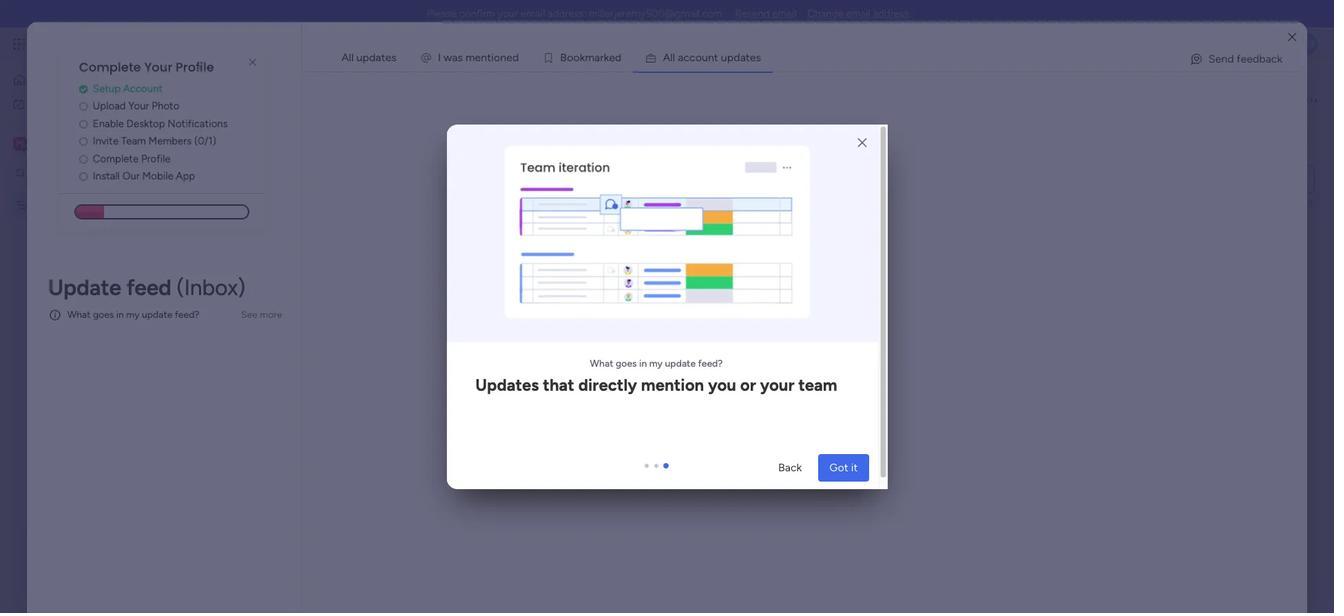 Task type: vqa. For each thing, say whether or not it's contained in the screenshot.
Write updates via email: at the right of the page
yes



Task type: locate. For each thing, give the bounding box(es) containing it.
0 horizontal spatial k
[[580, 51, 585, 64]]

3 due date field from the top
[[574, 512, 621, 527]]

2 owner from the top
[[501, 368, 530, 379]]

my for what goes in my update feed?
[[126, 310, 140, 321]]

multiple for update
[[489, 399, 534, 414]]

a l l a c c o u n t u p d a t e s
[[663, 51, 761, 64]]

1 vertical spatial project management
[[32, 199, 123, 210]]

1 horizontal spatial got
[[829, 462, 848, 475]]

filter
[[688, 420, 709, 432]]

1 right '/'
[[597, 113, 601, 125]]

1 horizontal spatial got it
[[829, 462, 858, 475]]

oct inside "oct 31 earliest"
[[583, 292, 600, 305]]

team inside marketing team field
[[304, 484, 340, 502]]

multiple down updates
[[489, 399, 534, 414]]

working
[[692, 197, 728, 209]]

got it down feed.
[[637, 493, 663, 505]]

0 vertical spatial management
[[272, 72, 382, 95]]

in left one
[[535, 436, 543, 448]]

2 circle o image from the top
[[79, 119, 88, 129]]

dapulse x slim image
[[858, 135, 867, 151]]

your for profile
[[144, 59, 172, 76]]

0 horizontal spatial what
[[67, 310, 91, 321]]

oct 31
[[587, 220, 613, 231]]

3 status from the top
[[707, 514, 735, 525]]

0 horizontal spatial management
[[66, 199, 123, 210]]

corner
[[570, 440, 600, 453]]

what for what goes in my update feed?
[[67, 310, 91, 321]]

o left 'p'
[[696, 51, 702, 64]]

Project Management field
[[209, 72, 385, 96]]

it right on
[[743, 197, 749, 209]]

update down feed
[[142, 310, 172, 321]]

1 m from the left
[[466, 51, 475, 64]]

2 m from the left
[[585, 51, 595, 64]]

0 vertical spatial goes
[[93, 310, 114, 321]]

got it right back
[[829, 462, 858, 475]]

m for a
[[585, 51, 595, 64]]

2 vertical spatial due
[[578, 514, 595, 525]]

goes for what goes in my update feed? updates that directly mention you or your team
[[616, 358, 637, 370]]

see
[[241, 309, 258, 321]]

management inside list box
[[66, 199, 123, 210]]

1 horizontal spatial to
[[455, 420, 466, 432]]

1 vertical spatial at
[[712, 420, 721, 432]]

new task
[[214, 113, 256, 125]]

to up edit
[[455, 420, 466, 432]]

home button
[[8, 69, 148, 91]]

n left 'p'
[[708, 51, 714, 64]]

(0/1)
[[194, 135, 216, 148]]

due for completed
[[578, 368, 595, 379]]

main right workspace image
[[32, 137, 56, 150]]

1 due from the top
[[578, 187, 595, 199]]

3 o from the left
[[573, 51, 580, 64]]

31 for oct 31
[[604, 220, 613, 231]]

0 vertical spatial your
[[498, 8, 518, 20]]

s
[[458, 51, 463, 64], [756, 51, 761, 64]]

0 horizontal spatial dec
[[589, 245, 605, 256]]

goes down update feed (inbox)
[[93, 310, 114, 321]]

items up you've
[[537, 399, 567, 414]]

email
[[274, 539, 298, 550]]

my down update feed (inbox)
[[126, 310, 140, 321]]

2 vertical spatial due date
[[578, 514, 618, 525]]

desktop
[[126, 118, 165, 130]]

1 started from the top
[[714, 393, 746, 404]]

my up mention
[[649, 358, 662, 370]]

the left top
[[515, 440, 531, 453]]

o left r
[[567, 51, 573, 64]]

1 horizontal spatial u
[[721, 51, 727, 64]]

confirm
[[459, 8, 495, 20]]

3 due from the top
[[578, 514, 595, 525]]

1 due date field from the top
[[574, 186, 621, 201]]

the
[[670, 420, 685, 432], [515, 440, 531, 453]]

via
[[1275, 198, 1288, 210]]

1 horizontal spatial it
[[743, 197, 749, 209]]

column information image
[[628, 188, 639, 199], [776, 368, 787, 379], [628, 514, 639, 525], [776, 514, 787, 525]]

2 horizontal spatial in
[[639, 358, 647, 370]]

your up setup account link
[[144, 59, 172, 76]]

in inside what goes in my update feed? updates that directly mention you or your team
[[639, 358, 647, 370]]

0 vertical spatial due
[[578, 187, 595, 199]]

a right the a
[[678, 51, 684, 64]]

updates up change
[[603, 367, 684, 393]]

1 horizontal spatial project management
[[213, 72, 382, 95]]

lottie animation element
[[435, 124, 878, 342], [478, 136, 698, 356]]

circle o image inside complete profile 'link'
[[79, 154, 88, 165]]

31 down dec 1 at top left
[[603, 292, 613, 305]]

in down update feed (inbox)
[[116, 310, 124, 321]]

complete inside 'link'
[[93, 153, 139, 165]]

1 vertical spatial nov
[[585, 392, 602, 402]]

time-
[[504, 467, 529, 479]]

oct for oct 31 earliest
[[583, 292, 600, 305]]

31 down 4
[[604, 220, 613, 231]]

0 vertical spatial complete
[[79, 59, 141, 76]]

what
[[67, 310, 91, 321], [590, 358, 613, 370]]

0 vertical spatial status field
[[703, 186, 738, 201]]

a right 'p'
[[740, 51, 746, 64]]

1 not from the top
[[695, 393, 712, 404]]

owner field for completed
[[498, 366, 534, 381]]

0 vertical spatial started
[[714, 393, 746, 404]]

complete up 'install'
[[93, 153, 139, 165]]

main inside button
[[421, 76, 442, 88]]

that
[[543, 376, 574, 396]]

circle o image down workspace
[[79, 154, 88, 165]]

e right 'p'
[[750, 51, 756, 64]]

goes inside what goes in my update feed? updates that directly mention you or your team
[[616, 358, 637, 370]]

d down resend
[[734, 51, 740, 64]]

0 horizontal spatial got
[[637, 493, 655, 505]]

b
[[560, 51, 567, 64]]

1 o from the left
[[494, 51, 500, 64]]

table button
[[477, 72, 520, 94]]

2 horizontal spatial it
[[851, 462, 858, 475]]

complete for complete profile
[[93, 153, 139, 165]]

update
[[48, 275, 121, 301], [445, 399, 486, 414]]

items
[[537, 399, 567, 414], [519, 421, 545, 433]]

0 vertical spatial to
[[237, 158, 252, 176]]

updates
[[475, 376, 539, 396]]

column information image
[[776, 188, 787, 199], [628, 368, 639, 379]]

group
[[644, 464, 668, 469]]

column information image down got it link
[[628, 514, 639, 525]]

1 horizontal spatial management
[[272, 72, 382, 95]]

e right i
[[506, 51, 513, 64]]

circle o image left invite
[[79, 137, 88, 147]]

3 owner from the top
[[501, 514, 530, 525]]

0 vertical spatial multiple
[[489, 399, 534, 414]]

circle o image inside invite team members (0/1) link
[[79, 137, 88, 147]]

0 vertical spatial project management
[[213, 72, 382, 95]]

4 a from the left
[[740, 51, 746, 64]]

2 horizontal spatial 1
[[607, 245, 611, 256]]

i
[[491, 51, 494, 64]]

task
[[237, 113, 256, 125]]

1 horizontal spatial the
[[670, 420, 685, 432]]

status field for marketing team
[[703, 512, 738, 527]]

1 vertical spatial status
[[707, 368, 735, 379]]

3 circle o image from the top
[[79, 137, 88, 147]]

o right b at the top of the page
[[573, 51, 580, 64]]

updates inside the to revisit updates you've already read, change the filter at the top left corner of your feed.
[[499, 420, 537, 432]]

2 e from the left
[[506, 51, 513, 64]]

0 vertical spatial date field
[[830, 366, 857, 381]]

team right marketing
[[304, 484, 340, 502]]

upload your photo
[[93, 100, 179, 112]]

due date field for marketing team
[[574, 512, 621, 527]]

0 vertical spatial at
[[570, 399, 582, 414]]

main inside workspace selection 'element'
[[32, 137, 56, 150]]

1 vertical spatial date field
[[830, 512, 857, 527]]

it for got it link
[[657, 493, 663, 505]]

single
[[566, 436, 594, 448]]

1 vertical spatial oct
[[583, 292, 600, 305]]

address:
[[548, 8, 586, 20]]

2 started from the top
[[714, 539, 746, 550]]

install
[[93, 170, 120, 183]]

2 due from the top
[[578, 368, 595, 379]]

it inside button
[[851, 462, 858, 475]]

please
[[427, 8, 457, 20]]

1 vertical spatial got it
[[637, 493, 663, 505]]

team
[[798, 376, 837, 396]]

0 horizontal spatial profile
[[141, 153, 171, 165]]

dec for dec 1
[[589, 245, 605, 256]]

to inside the to revisit updates you've already read, change the filter at the top left corner of your feed.
[[455, 420, 466, 432]]

dec left 2
[[834, 538, 850, 548]]

in for what goes in my update feed? updates that directly mention you or your team
[[639, 358, 647, 370]]

t right 'p'
[[746, 51, 750, 64]]

items inside select multiple items to update column value, edit or move them in one single click.
[[519, 421, 545, 433]]

check circle image
[[79, 84, 88, 94]]

select multiple items to update column value, edit or move them in one single click.
[[445, 421, 662, 448]]

in up mention
[[639, 358, 647, 370]]

interns
[[301, 393, 331, 404]]

gifting suite
[[260, 564, 315, 575]]

got right back
[[829, 462, 848, 475]]

monthly
[[260, 247, 296, 258]]

0 horizontal spatial feed?
[[175, 310, 199, 321]]

circle o image
[[79, 101, 88, 112], [79, 119, 88, 129], [79, 137, 88, 147], [79, 154, 88, 165], [79, 172, 88, 182]]

3 email from the left
[[846, 8, 871, 20]]

project management list box
[[0, 190, 176, 402]]

0 horizontal spatial at
[[570, 399, 582, 414]]

what inside what goes in my update feed? updates that directly mention you or your team
[[590, 358, 613, 370]]

column information image right 4
[[628, 188, 639, 199]]

1 horizontal spatial goes
[[616, 358, 637, 370]]

or right you
[[740, 376, 756, 396]]

1 horizontal spatial m
[[585, 51, 595, 64]]

1 vertical spatial items
[[519, 421, 545, 433]]

2 t from the left
[[714, 51, 718, 64]]

team inside invite team members (0/1) link
[[121, 135, 146, 148]]

2 not started from the top
[[695, 539, 746, 550]]

back
[[778, 462, 802, 475]]

option
[[0, 192, 176, 195]]

1 vertical spatial not started
[[695, 539, 746, 550]]

1 d from the left
[[513, 51, 519, 64]]

complete
[[79, 59, 141, 76], [93, 153, 139, 165]]

project management up 'v2 search' image
[[213, 72, 382, 95]]

edit
[[445, 436, 464, 448]]

2 horizontal spatial d
[[734, 51, 740, 64]]

2 c from the left
[[690, 51, 696, 64]]

2 table from the left
[[487, 76, 510, 88]]

column information image left team
[[776, 368, 787, 379]]

circle o image inside the upload your photo link
[[79, 101, 88, 112]]

Status field
[[703, 186, 738, 201], [703, 366, 738, 381], [703, 512, 738, 527]]

what goes in my update feed?
[[67, 310, 199, 321]]

2 not from the top
[[695, 539, 712, 550]]

feed? down (inbox)
[[175, 310, 199, 321]]

1 horizontal spatial table
[[487, 76, 510, 88]]

0 vertical spatial what
[[67, 310, 91, 321]]

see more button
[[236, 304, 288, 326]]

1 vertical spatial owner
[[501, 368, 530, 379]]

multiple up move
[[478, 421, 516, 433]]

2 horizontal spatial t
[[746, 51, 750, 64]]

1 horizontal spatial project
[[213, 72, 268, 95]]

d right r
[[615, 51, 622, 64]]

e right r
[[609, 51, 615, 64]]

feed? up you
[[698, 358, 723, 370]]

1 vertical spatial started
[[714, 539, 746, 550]]

invite team members (0/1) link
[[79, 134, 265, 149]]

main for main workspace
[[32, 137, 56, 150]]

to
[[548, 421, 558, 433]]

nov for nov 29
[[585, 392, 602, 402]]

nov left 4
[[587, 196, 604, 207]]

Date field
[[830, 366, 857, 381], [830, 512, 857, 527]]

got down feed.
[[637, 493, 655, 505]]

add view image
[[1304, 131, 1310, 141]]

2 date field from the top
[[830, 512, 857, 527]]

0 vertical spatial items
[[537, 399, 567, 414]]

t left 'p'
[[714, 51, 718, 64]]

2 status field from the top
[[703, 366, 738, 381]]

1 n from the left
[[481, 51, 487, 64]]

1 date field from the top
[[830, 366, 857, 381]]

goes up directly
[[616, 358, 637, 370]]

0 vertical spatial due date
[[578, 187, 618, 199]]

d right i
[[513, 51, 519, 64]]

2 k from the left
[[604, 51, 609, 64]]

Completed field
[[234, 338, 311, 356]]

a right "i"
[[452, 51, 458, 64]]

main for main table
[[421, 76, 442, 88]]

0 horizontal spatial m
[[466, 51, 475, 64]]

update up "single"
[[561, 421, 594, 433]]

0 horizontal spatial to
[[237, 158, 252, 176]]

0 horizontal spatial or
[[466, 436, 476, 448]]

2 due date from the top
[[578, 368, 618, 379]]

1 horizontal spatial d
[[615, 51, 622, 64]]

1 t from the left
[[487, 51, 491, 64]]

it right back
[[851, 462, 858, 475]]

feed? inside what goes in my update feed? updates that directly mention you or your team
[[698, 358, 723, 370]]

your for photo
[[128, 100, 149, 112]]

1 vertical spatial my
[[649, 358, 662, 370]]

1 horizontal spatial 1
[[597, 113, 601, 125]]

multiple inside select multiple items to update column value, edit or move them in one single click.
[[478, 421, 516, 433]]

s right 'p'
[[756, 51, 761, 64]]

0 vertical spatial update
[[48, 275, 121, 301]]

3 owner field from the top
[[498, 512, 534, 527]]

2 vertical spatial due date field
[[574, 512, 621, 527]]

update up mention
[[665, 358, 696, 370]]

k
[[580, 51, 585, 64], [604, 51, 609, 64]]

what for what goes in my update feed? updates that directly mention you or your team
[[590, 358, 613, 370]]

1 horizontal spatial email
[[772, 8, 797, 20]]

your inside the to revisit updates you've already read, change the filter at the top left corner of your feed.
[[615, 440, 635, 453]]

circle o image for enable
[[79, 119, 88, 129]]

to inside 'field'
[[237, 158, 252, 176]]

column information image right on
[[776, 188, 787, 199]]

b o o k m a r k e d
[[560, 51, 622, 64]]

0 vertical spatial in
[[116, 310, 124, 321]]

0 vertical spatial my
[[126, 310, 140, 321]]

Owner field
[[498, 186, 534, 201], [498, 366, 534, 381], [498, 512, 534, 527]]

1 horizontal spatial s
[[756, 51, 761, 64]]

got it for got it link
[[637, 493, 663, 505]]

1 horizontal spatial main
[[421, 76, 442, 88]]

date field for marketing team
[[830, 512, 857, 527]]

2 due date field from the top
[[574, 366, 621, 381]]

1 not started from the top
[[695, 393, 746, 404]]

0 vertical spatial 31
[[604, 220, 613, 231]]

complete for complete your profile
[[79, 59, 141, 76]]

project down dapulse x slim icon
[[213, 72, 268, 95]]

angle down image
[[268, 114, 274, 124]]

at right filter
[[712, 420, 721, 432]]

to left do
[[237, 158, 252, 176]]

m
[[16, 137, 24, 149]]

a right b at the top of the page
[[595, 51, 600, 64]]

profile down invite team members (0/1) at the left top
[[141, 153, 171, 165]]

0 vertical spatial team
[[121, 135, 146, 148]]

2 d from the left
[[615, 51, 622, 64]]

column
[[597, 421, 632, 433]]

1 e from the left
[[475, 51, 481, 64]]

your right of
[[615, 440, 635, 453]]

your down account
[[128, 100, 149, 112]]

n right i
[[500, 51, 506, 64]]

email right resend
[[772, 8, 797, 20]]

3 status field from the top
[[703, 512, 738, 527]]

dec for dec 2
[[834, 538, 850, 548]]

1 horizontal spatial team
[[304, 484, 340, 502]]

it for got it button
[[851, 462, 858, 475]]

1 vertical spatial update
[[445, 399, 486, 414]]

0 vertical spatial due date field
[[574, 186, 621, 201]]

table inside button
[[444, 76, 467, 88]]

workspace image
[[13, 136, 27, 151]]

0 vertical spatial status
[[707, 187, 735, 199]]

1 status field from the top
[[703, 186, 738, 201]]

the left filter
[[670, 420, 685, 432]]

o up table 'button'
[[494, 51, 500, 64]]

Due Date field
[[574, 186, 621, 201], [574, 366, 621, 381], [574, 512, 621, 527]]

1 circle o image from the top
[[79, 101, 88, 112]]

filter button
[[421, 108, 486, 130]]

t up table 'button'
[[487, 51, 491, 64]]

my work
[[30, 97, 67, 109]]

Search in workspace field
[[29, 165, 115, 181]]

got inside button
[[829, 462, 848, 475]]

nov
[[587, 196, 604, 207], [585, 392, 602, 402]]

tab list
[[330, 44, 1302, 72]]

or right edit
[[466, 436, 476, 448]]

0 horizontal spatial main
[[32, 137, 56, 150]]

circle o image down check circle image
[[79, 101, 88, 112]]

my inside what goes in my update feed? updates that directly mention you or your team
[[649, 358, 662, 370]]

circle o image for invite
[[79, 137, 88, 147]]

one
[[546, 436, 564, 448]]

revisit
[[469, 420, 497, 432]]

feed? for what goes in my update feed?
[[175, 310, 199, 321]]

3 d from the left
[[734, 51, 740, 64]]

3 n from the left
[[708, 51, 714, 64]]

move
[[479, 436, 505, 448]]

click.
[[597, 436, 621, 448]]

at up "already"
[[570, 399, 582, 414]]

p
[[727, 51, 734, 64]]

guaranteed
[[445, 467, 501, 479]]

circle o image inside enable desktop notifications link
[[79, 119, 88, 129]]

e left i
[[475, 51, 481, 64]]

members
[[148, 135, 192, 148]]

circle o image inside the install our mobile app link
[[79, 172, 88, 182]]

already
[[572, 420, 605, 432]]

table down i
[[487, 76, 510, 88]]

please confirm your email address: millerjeremy500@gmail.com
[[427, 8, 722, 20]]

u left 'p'
[[702, 51, 708, 64]]

main down "i"
[[421, 76, 442, 88]]

due
[[578, 187, 595, 199], [578, 368, 595, 379], [578, 514, 595, 525]]

1 vertical spatial due date field
[[574, 366, 621, 381]]

management down all
[[272, 72, 382, 95]]

project down search in workspace field
[[32, 199, 63, 210]]

1 a from the left
[[452, 51, 458, 64]]

column information image left mention
[[628, 368, 639, 379]]

5 circle o image from the top
[[79, 172, 88, 182]]

items up them
[[519, 421, 545, 433]]

them
[[507, 436, 532, 448]]

1 horizontal spatial n
[[500, 51, 506, 64]]

1 vertical spatial status field
[[703, 366, 738, 381]]

select
[[445, 421, 475, 433]]

1 table from the left
[[444, 76, 467, 88]]

email for change email address
[[846, 8, 871, 20]]

column information image down back button
[[776, 514, 787, 525]]

1 horizontal spatial your
[[615, 440, 635, 453]]

0 horizontal spatial my
[[126, 310, 140, 321]]

0 horizontal spatial project
[[32, 199, 63, 210]]

table down w
[[444, 76, 467, 88]]

update for updates
[[665, 358, 696, 370]]

nov left 29
[[585, 392, 602, 402]]

2 owner field from the top
[[498, 366, 534, 381]]

m left r
[[585, 51, 595, 64]]

n left i
[[481, 51, 487, 64]]

install our mobile app
[[93, 170, 195, 183]]

2 vertical spatial it
[[657, 493, 663, 505]]

lottie animation image
[[435, 124, 878, 342]]

project management inside 'field'
[[213, 72, 382, 95]]

1 horizontal spatial update
[[445, 399, 486, 414]]

1 horizontal spatial or
[[740, 376, 756, 396]]

update up select
[[445, 399, 486, 414]]

update inside select multiple items to update column value, edit or move them in one single click.
[[561, 421, 594, 433]]

s right w
[[458, 51, 463, 64]]

your left team
[[760, 376, 794, 396]]

project inside list box
[[32, 199, 63, 210]]

2 horizontal spatial email
[[846, 8, 871, 20]]

update for update feed (inbox)
[[48, 275, 121, 301]]

hide / 1
[[568, 113, 601, 125]]

31 inside "oct 31 earliest"
[[603, 292, 613, 305]]

list
[[300, 539, 312, 550]]

updates
[[357, 51, 397, 64], [1238, 198, 1273, 210], [603, 367, 684, 393], [499, 420, 537, 432]]

1 down the oct 31
[[607, 245, 611, 256]]

2 o from the left
[[567, 51, 573, 64]]

main
[[421, 76, 442, 88], [32, 137, 56, 150]]

2 horizontal spatial your
[[760, 376, 794, 396]]

circle o image up workspace
[[79, 119, 88, 129]]

2 a from the left
[[595, 51, 600, 64]]

oct down dec 1 at top left
[[583, 292, 600, 305]]

team up "complete profile" on the left top of the page
[[121, 135, 146, 148]]

31 for oct 31 earliest
[[603, 292, 613, 305]]

project management down search in workspace field
[[32, 199, 123, 210]]

notifications
[[168, 118, 228, 130]]

update inside what goes in my update feed? updates that directly mention you or your team
[[665, 358, 696, 370]]

1 vertical spatial main
[[32, 137, 56, 150]]

got it inside button
[[829, 462, 858, 475]]

4 circle o image from the top
[[79, 154, 88, 165]]

;)
[[557, 467, 564, 479]]

1
[[597, 113, 601, 125], [607, 245, 611, 256], [301, 545, 309, 570]]

sort
[[512, 113, 530, 125]]

2 horizontal spatial n
[[708, 51, 714, 64]]

1 due date from the top
[[578, 187, 618, 199]]

dec down the oct 31
[[589, 245, 605, 256]]

2 l from the left
[[673, 51, 675, 64]]

owner
[[501, 187, 530, 199], [501, 368, 530, 379], [501, 514, 530, 525]]

0 vertical spatial feed?
[[175, 310, 199, 321]]

2 email from the left
[[772, 8, 797, 20]]

email right change
[[846, 8, 871, 20]]

0 horizontal spatial it
[[657, 493, 663, 505]]

all updates
[[342, 51, 397, 64]]

1 vertical spatial feed?
[[698, 358, 723, 370]]

got it button
[[818, 455, 869, 482]]

1 vertical spatial it
[[851, 462, 858, 475]]

0 vertical spatial main
[[421, 76, 442, 88]]

select product image
[[12, 37, 26, 51]]

oct down nov 4 at the left top of the page
[[587, 220, 602, 231]]

management down 'install'
[[66, 199, 123, 210]]

setup account
[[93, 83, 163, 95]]

2 status from the top
[[707, 368, 735, 379]]

status for marketing team
[[707, 514, 735, 525]]

1 horizontal spatial feed?
[[698, 358, 723, 370]]

email left address:
[[521, 8, 545, 20]]

0 vertical spatial owner
[[501, 187, 530, 199]]

0 horizontal spatial the
[[515, 440, 531, 453]]

0 vertical spatial update
[[142, 310, 172, 321]]

it down feed.
[[657, 493, 663, 505]]

3 due date from the top
[[578, 514, 618, 525]]



Task type: describe. For each thing, give the bounding box(es) containing it.
v2 search image
[[298, 111, 308, 127]]

completed
[[237, 338, 308, 355]]

new task button
[[209, 108, 261, 130]]

sync
[[298, 247, 320, 258]]

top
[[533, 440, 549, 453]]

hire
[[260, 393, 278, 404]]

new
[[281, 393, 299, 404]]

updates left via
[[1238, 198, 1273, 210]]

meeting
[[293, 222, 329, 234]]

main table
[[421, 76, 467, 88]]

your inside what goes in my update feed? updates that directly mention you or your team
[[760, 376, 794, 396]]

circle o image for complete
[[79, 154, 88, 165]]

got for got it link
[[637, 493, 655, 505]]

1 owner field from the top
[[498, 186, 534, 201]]

started for interns
[[714, 393, 746, 404]]

management inside 'field'
[[272, 72, 382, 95]]

suite
[[293, 564, 315, 575]]

goes for what goes in my update feed?
[[93, 310, 114, 321]]

complete profile link
[[79, 151, 265, 167]]

d for i w a s m e n t i o n e d
[[513, 51, 519, 64]]

hide
[[568, 113, 588, 125]]

v2 done deadline image
[[555, 221, 566, 234]]

main workspace
[[32, 137, 113, 150]]

workspace selection element
[[13, 135, 115, 153]]

in inside select multiple items to update column value, edit or move them in one single click.
[[535, 436, 543, 448]]

due date field for completed
[[574, 366, 621, 381]]

do
[[255, 158, 272, 176]]

team for marketing
[[304, 484, 340, 502]]

monthly sync
[[260, 247, 320, 258]]

pr
[[260, 539, 272, 550]]

pr email list
[[260, 539, 312, 550]]

feedback
[[1237, 52, 1283, 65]]

i w a s m e n t i o n e d
[[438, 51, 519, 64]]

due for marketing team
[[578, 514, 595, 525]]

due date for completed
[[578, 368, 618, 379]]

3 a from the left
[[678, 51, 684, 64]]

1 status from the top
[[707, 187, 735, 199]]

resend
[[735, 8, 770, 20]]

0 vertical spatial profile
[[176, 59, 214, 76]]

at inside the to revisit updates you've already read, change the filter at the top left corner of your feed.
[[712, 420, 721, 432]]

items for at
[[537, 399, 567, 414]]

my work button
[[8, 93, 148, 115]]

change
[[808, 8, 844, 20]]

2 u from the left
[[721, 51, 727, 64]]

owner field for marketing team
[[498, 512, 534, 527]]

not started for hire new interns
[[695, 393, 746, 404]]

invite
[[93, 135, 119, 148]]

nov for nov 4
[[587, 196, 604, 207]]

2 s from the left
[[756, 51, 761, 64]]

address
[[873, 8, 909, 20]]

2 vertical spatial 1
[[301, 545, 309, 570]]

update for update multiple items at once!
[[445, 399, 486, 414]]

my for what goes in my update feed? updates that directly mention you or your team
[[649, 358, 662, 370]]

upload
[[93, 100, 126, 112]]

tab list containing all updates
[[330, 44, 1302, 72]]

0 vertical spatial it
[[743, 197, 749, 209]]

1 l from the left
[[670, 51, 673, 64]]

or inside what goes in my update feed? updates that directly mention you or your team
[[740, 376, 756, 396]]

date field for completed
[[830, 366, 857, 381]]

complete profile
[[93, 153, 171, 165]]

team for invite
[[121, 135, 146, 148]]

complete your profile
[[79, 59, 214, 76]]

multiple for select
[[478, 421, 516, 433]]

millerjeremy500@gmail.com
[[589, 8, 722, 20]]

due date for marketing team
[[578, 514, 618, 525]]

owner for marketing team
[[501, 514, 530, 525]]

circle o image for upload
[[79, 101, 88, 112]]

status for completed
[[707, 368, 735, 379]]

got it for got it button
[[829, 462, 858, 475]]

items for to
[[519, 421, 545, 433]]

read,
[[608, 420, 631, 432]]

hire new interns
[[260, 393, 331, 404]]

to for to do
[[237, 158, 252, 176]]

d for a l l a c c o u n t u p d a t e s
[[734, 51, 740, 64]]

r
[[600, 51, 604, 64]]

0 horizontal spatial your
[[498, 8, 518, 20]]

1 k from the left
[[580, 51, 585, 64]]

4 o from the left
[[696, 51, 702, 64]]

/
[[591, 113, 594, 125]]

1 owner from the top
[[501, 187, 530, 199]]

enable
[[93, 118, 124, 130]]

photo
[[152, 100, 179, 112]]

table inside 'button'
[[487, 76, 510, 88]]

Marketing Team field
[[234, 484, 344, 502]]

update feed (inbox)
[[48, 275, 245, 301]]

3 e from the left
[[609, 51, 615, 64]]

1 email from the left
[[521, 8, 545, 20]]

To Do field
[[234, 158, 276, 176]]

kickoff
[[260, 222, 291, 234]]

2 n from the left
[[500, 51, 506, 64]]

setup account link
[[79, 81, 265, 97]]

of
[[602, 440, 612, 453]]

status field for completed
[[703, 366, 738, 381]]

guaranteed time-saver ;)
[[445, 467, 564, 479]]

feed? for what goes in my update feed? updates that directly mention you or your team
[[698, 358, 723, 370]]

mention
[[641, 376, 704, 396]]

0 vertical spatial 1
[[597, 113, 601, 125]]

see more
[[241, 309, 282, 321]]

all
[[342, 51, 354, 64]]

feed.
[[638, 440, 661, 453]]

you
[[708, 376, 736, 396]]

1 u from the left
[[702, 51, 708, 64]]

not for list
[[695, 539, 712, 550]]

filter
[[443, 113, 464, 125]]

owner for completed
[[501, 368, 530, 379]]

not started for pr email list
[[695, 539, 746, 550]]

got for got it button
[[829, 462, 848, 475]]

m for e
[[466, 51, 475, 64]]

close image
[[1288, 32, 1297, 42]]

2
[[852, 538, 857, 548]]

dec 1
[[589, 245, 611, 256]]

research
[[260, 197, 300, 209]]

column information image for due date
[[628, 368, 639, 379]]

feed
[[126, 275, 171, 301]]

resend email
[[735, 8, 797, 20]]

you've
[[539, 420, 569, 432]]

to for to revisit updates you've already read, change the filter at the top left corner of your feed.
[[455, 420, 466, 432]]

4 e from the left
[[750, 51, 756, 64]]

my
[[30, 97, 44, 109]]

once!
[[585, 399, 616, 414]]

done
[[709, 221, 732, 233]]

column information image for status
[[776, 188, 787, 199]]

project inside 'field'
[[213, 72, 268, 95]]

jeremy miller image
[[1296, 33, 1318, 55]]

change email address link
[[808, 8, 909, 20]]

upload your photo link
[[79, 99, 265, 114]]

circle o image for install
[[79, 172, 88, 182]]

send
[[1209, 52, 1234, 65]]

home
[[32, 74, 58, 85]]

in for what goes in my update feed?
[[116, 310, 124, 321]]

new
[[214, 113, 234, 125]]

our
[[122, 170, 140, 183]]

1 vertical spatial the
[[515, 440, 531, 453]]

write updates via email:
[[1212, 198, 1315, 210]]

to do
[[237, 158, 272, 176]]

arrow down image
[[469, 111, 486, 127]]

started for list
[[714, 539, 746, 550]]

email for resend email
[[772, 8, 797, 20]]

oct for oct 31
[[587, 220, 602, 231]]

sort button
[[490, 108, 539, 130]]

or inside select multiple items to update column value, edit or move them in one single click.
[[466, 436, 476, 448]]

1 c from the left
[[684, 51, 690, 64]]

0 vertical spatial the
[[670, 420, 685, 432]]

account
[[123, 83, 163, 95]]

update for value,
[[561, 421, 594, 433]]

3 t from the left
[[746, 51, 750, 64]]

resend email link
[[735, 8, 797, 20]]

gifting
[[260, 564, 290, 575]]

1 vertical spatial 1
[[607, 245, 611, 256]]

dapulse x slim image
[[244, 54, 261, 71]]

updates right all
[[357, 51, 397, 64]]

29
[[604, 392, 614, 402]]

not for interns
[[695, 393, 712, 404]]

unread
[[527, 367, 597, 393]]

change
[[633, 420, 667, 432]]

(inbox)
[[177, 275, 245, 301]]

1 s from the left
[[458, 51, 463, 64]]

send feedback button
[[1184, 48, 1288, 70]]

send feedback
[[1209, 52, 1283, 65]]

oct 31 earliest
[[583, 292, 613, 311]]

project management inside list box
[[32, 199, 123, 210]]

profile inside 'link'
[[141, 153, 171, 165]]

no
[[492, 367, 522, 393]]



